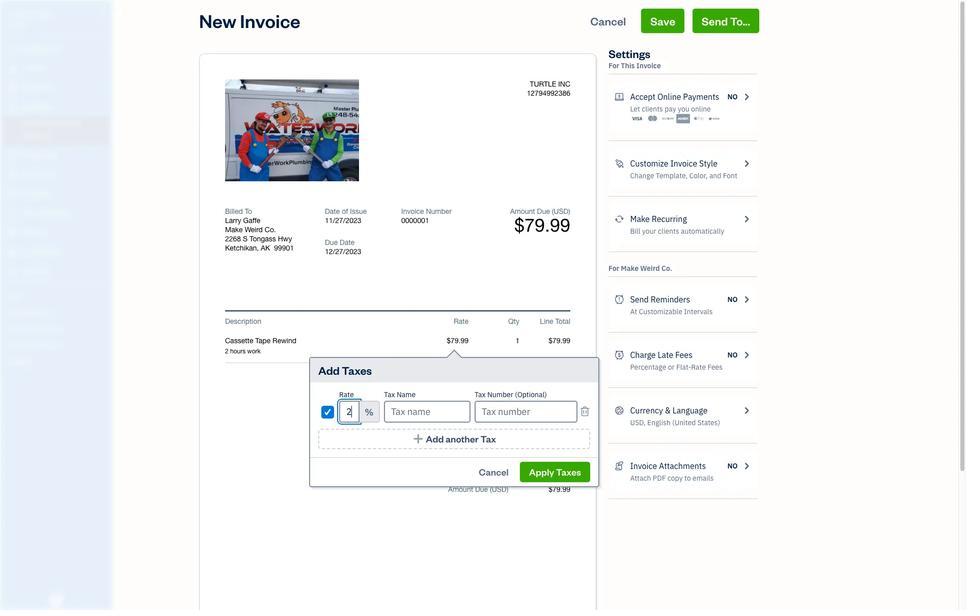 Task type: describe. For each thing, give the bounding box(es) containing it.
currency & language
[[630, 405, 708, 416]]

cancel button for apply taxes
[[470, 462, 518, 482]]

s
[[243, 235, 248, 243]]

visa image
[[630, 114, 644, 124]]

attachments
[[659, 461, 706, 471]]

american express image
[[676, 114, 690, 124]]

chevronright image for send reminders
[[742, 293, 751, 306]]

font
[[723, 171, 737, 180]]

12794992386
[[527, 89, 570, 97]]

tax for tax
[[498, 427, 508, 435]]

usd for amount due ( usd )
[[492, 485, 507, 493]]

subtotal
[[482, 407, 508, 415]]

save button
[[641, 9, 684, 33]]

ketchikan,
[[225, 244, 259, 252]]

apply taxes
[[529, 466, 581, 478]]

invoice number
[[401, 207, 452, 215]]

currency
[[630, 405, 663, 416]]

invoice image
[[7, 102, 19, 113]]

flat-
[[676, 363, 691, 372]]

percentage or flat-rate fees
[[630, 363, 723, 372]]

online
[[691, 104, 711, 114]]

save
[[650, 14, 675, 28]]

emails
[[693, 474, 714, 483]]

usd, english (united states)
[[630, 418, 720, 427]]

Tax number text field
[[475, 401, 578, 423]]

change
[[630, 171, 654, 180]]

tax name
[[384, 390, 416, 399]]

chevronright image for accept online payments
[[742, 91, 751, 103]]

chevronright image
[[742, 213, 751, 225]]

send to...
[[702, 14, 750, 28]]

main element
[[0, 0, 137, 610]]

no for accept online payments
[[727, 92, 738, 101]]

Tax name text field
[[384, 401, 471, 423]]

amount inside total amount paid
[[467, 458, 492, 466]]

apply
[[529, 466, 554, 478]]

usd,
[[630, 418, 646, 427]]

chevronright image for invoice attachments
[[742, 460, 751, 472]]

line
[[540, 317, 553, 325]]

dashboard image
[[7, 44, 19, 54]]

charge late fees
[[630, 350, 693, 360]]

1 vertical spatial rate
[[691, 363, 706, 372]]

mastercard image
[[646, 114, 659, 124]]

make inside billed to larry gaffe make weird co. 2268 s tongass hwy ketchikan, ak  99901
[[225, 226, 243, 234]]

accept online payments
[[630, 92, 719, 102]]

owner
[[8, 20, 27, 28]]

pdf
[[653, 474, 666, 483]]

(united
[[672, 418, 696, 427]]

79.99
[[552, 447, 570, 455]]

settings for this invoice
[[609, 46, 661, 70]]

1 vertical spatial $79.99
[[549, 485, 570, 493]]

discover image
[[661, 114, 675, 124]]

online
[[657, 92, 681, 102]]

description
[[225, 317, 261, 325]]

send for send reminders
[[630, 294, 649, 305]]

name
[[397, 390, 416, 399]]

at customizable intervals
[[630, 307, 713, 316]]

refresh image
[[615, 213, 624, 225]]

customize invoice style
[[630, 158, 718, 169]]

customize
[[630, 158, 668, 169]]

add another tax button
[[318, 429, 590, 449]]

0.00 inside 79.99 0.00
[[556, 456, 570, 464]]

intervals
[[684, 307, 713, 316]]

gaffe
[[243, 216, 260, 225]]

Enter an Item Name text field
[[225, 336, 418, 345]]

co. inside billed to larry gaffe make weird co. 2268 s tongass hwy ketchikan, ak  99901
[[265, 226, 276, 234]]

amount due ( usd ) $79.99
[[510, 207, 570, 236]]

inc for turtle inc owner
[[39, 9, 54, 19]]

rate for line total
[[454, 317, 468, 325]]

add another tax
[[426, 433, 496, 445]]

12/27/2023 button
[[325, 247, 386, 256]]

apply taxes button
[[520, 462, 590, 482]]

settings
[[609, 46, 650, 61]]

total inside total amount paid
[[493, 447, 508, 455]]

1 vertical spatial clients
[[658, 227, 679, 236]]

( for amount due ( usd ) $79.99
[[552, 207, 554, 215]]

) for amount due ( usd ) $79.99
[[568, 207, 570, 215]]

due date 12/27/2023
[[325, 238, 361, 256]]

to...
[[730, 14, 750, 28]]

weird inside billed to larry gaffe make weird co. 2268 s tongass hwy ketchikan, ak  99901
[[245, 226, 263, 234]]

of
[[342, 207, 348, 215]]

line total
[[540, 317, 570, 325]]

attach pdf copy to emails
[[630, 474, 714, 483]]

latefees image
[[615, 349, 624, 361]]

due for amount due ( usd ) $79.99
[[537, 207, 550, 215]]

your
[[642, 227, 656, 236]]

taxes for add taxes
[[342, 363, 372, 377]]

new invoice
[[199, 9, 300, 33]]

Item Quantity text field
[[505, 337, 519, 345]]

this
[[621, 61, 635, 70]]

0 vertical spatial date
[[325, 207, 340, 215]]

99901
[[274, 244, 294, 252]]

( for amount due ( usd )
[[490, 485, 492, 493]]

payments
[[683, 92, 719, 102]]

2 vertical spatial make
[[621, 264, 639, 273]]

accept
[[630, 92, 655, 102]]

1 0.00 from the top
[[556, 427, 570, 435]]

automatically
[[681, 227, 724, 236]]

cancel for apply taxes
[[479, 466, 509, 478]]

amount due ( usd )
[[448, 485, 508, 493]]

another
[[446, 433, 479, 445]]

to
[[245, 207, 252, 215]]

recurring
[[652, 214, 687, 224]]

chart image
[[7, 247, 19, 257]]

billed to larry gaffe make weird co. 2268 s tongass hwy ketchikan, ak  99901
[[225, 207, 294, 252]]

taxes for apply taxes
[[556, 466, 581, 478]]

timer image
[[7, 208, 19, 218]]

you
[[678, 104, 689, 114]]

tax for tax number (optional)
[[475, 390, 486, 399]]

1 horizontal spatial total
[[555, 317, 570, 325]]

and
[[709, 171, 721, 180]]

apps image
[[8, 292, 109, 300]]

attach
[[630, 474, 651, 483]]

tax inside button
[[481, 433, 496, 445]]

Enter an Invoice # text field
[[401, 216, 430, 225]]

settings image
[[8, 357, 109, 366]]

states)
[[697, 418, 720, 427]]

bill
[[630, 227, 640, 236]]

expense image
[[7, 170, 19, 180]]

(optional)
[[515, 390, 547, 399]]

date of issue
[[325, 207, 367, 215]]

&
[[665, 405, 671, 416]]

larry
[[225, 216, 241, 225]]

let
[[630, 104, 640, 114]]

usd for amount due ( usd ) $79.99
[[554, 207, 568, 215]]

tax number (optional)
[[475, 390, 547, 399]]

late
[[658, 350, 673, 360]]

0 vertical spatial make
[[630, 214, 650, 224]]

send for send to...
[[702, 14, 728, 28]]



Task type: locate. For each thing, give the bounding box(es) containing it.
report image
[[7, 266, 19, 277]]

2 0.00 from the top
[[556, 456, 570, 464]]

0 vertical spatial taxes
[[342, 363, 372, 377]]

1 vertical spatial date
[[340, 238, 355, 246]]

1 for from the top
[[609, 61, 619, 70]]

add for add taxes
[[318, 363, 340, 377]]

0 horizontal spatial taxes
[[342, 363, 372, 377]]

turtle inc 12794992386
[[527, 80, 570, 97]]

no
[[727, 92, 738, 101], [727, 295, 738, 304], [727, 350, 738, 360], [727, 461, 738, 471]]

add right plus icon
[[426, 433, 444, 445]]

1 vertical spatial make
[[225, 226, 243, 234]]

cancel button up amount due ( usd )
[[470, 462, 518, 482]]

1 vertical spatial taxes
[[556, 466, 581, 478]]

money image
[[7, 228, 19, 238]]

make down larry
[[225, 226, 243, 234]]

0 vertical spatial add
[[318, 363, 340, 377]]

due inside amount due ( usd ) $79.99
[[537, 207, 550, 215]]

0 vertical spatial send
[[702, 14, 728, 28]]

2 chevronright image from the top
[[742, 157, 751, 170]]

send reminders
[[630, 294, 690, 305]]

due
[[537, 207, 550, 215], [325, 238, 338, 246], [475, 485, 488, 493]]

clients
[[642, 104, 663, 114], [658, 227, 679, 236]]

let clients pay you online
[[630, 104, 711, 114]]

turtle for turtle inc owner
[[8, 9, 37, 19]]

0 horizontal spatial number
[[426, 207, 452, 215]]

rate for tax number (optional)
[[339, 390, 354, 399]]

for up latereminders icon at right
[[609, 264, 619, 273]]

for
[[609, 61, 619, 70], [609, 264, 619, 273]]

0 vertical spatial fees
[[675, 350, 693, 360]]

0 vertical spatial due
[[537, 207, 550, 215]]

co.
[[265, 226, 276, 234], [662, 264, 672, 273]]

no for invoice attachments
[[727, 461, 738, 471]]

client image
[[7, 64, 19, 74]]

new
[[199, 9, 236, 33]]

0 vertical spatial weird
[[245, 226, 263, 234]]

total
[[555, 317, 570, 325], [493, 447, 508, 455]]

taxes
[[342, 363, 372, 377], [556, 466, 581, 478]]

1 horizontal spatial co.
[[662, 264, 672, 273]]

taxes inside button
[[556, 466, 581, 478]]

tax left name
[[384, 390, 395, 399]]

add inside button
[[426, 433, 444, 445]]

taxes down enter an item description text field
[[342, 363, 372, 377]]

2 no from the top
[[727, 295, 738, 304]]

copy
[[667, 474, 683, 483]]

cancel up settings
[[590, 14, 626, 28]]

pay
[[665, 104, 676, 114]]

fees up flat-
[[675, 350, 693, 360]]

cancel for save
[[590, 14, 626, 28]]

project image
[[7, 189, 19, 199]]

1 vertical spatial (
[[490, 485, 492, 493]]

4 no from the top
[[727, 461, 738, 471]]

for make weird co.
[[609, 264, 672, 273]]

cancel button
[[581, 9, 635, 33], [470, 462, 518, 482]]

add taxes
[[318, 363, 372, 377]]

0 vertical spatial inc
[[39, 9, 54, 19]]

latereminders image
[[615, 293, 624, 306]]

1 vertical spatial inc
[[558, 80, 570, 88]]

send to... button
[[692, 9, 759, 33]]

2 vertical spatial due
[[475, 485, 488, 493]]

change template, color, and font
[[630, 171, 737, 180]]

1 horizontal spatial inc
[[558, 80, 570, 88]]

1 horizontal spatial due
[[475, 485, 488, 493]]

0 horizontal spatial usd
[[492, 485, 507, 493]]

2 horizontal spatial due
[[537, 207, 550, 215]]

Enter an Item Description text field
[[225, 347, 418, 355]]

number for tax
[[487, 390, 513, 399]]

rate right or on the right of page
[[691, 363, 706, 372]]

1 vertical spatial total
[[493, 447, 508, 455]]

0 horizontal spatial (
[[490, 485, 492, 493]]

apple pay image
[[692, 114, 706, 124]]

0 horizontal spatial fees
[[675, 350, 693, 360]]

delete
[[268, 126, 293, 136]]

for left this
[[609, 61, 619, 70]]

Tax Rate (Percentage) text field
[[339, 401, 360, 423]]

2 for from the top
[[609, 264, 619, 273]]

reminders
[[651, 294, 690, 305]]

send up at
[[630, 294, 649, 305]]

1 horizontal spatial taxes
[[556, 466, 581, 478]]

date inside due date 12/27/2023
[[340, 238, 355, 246]]

1 horizontal spatial usd
[[554, 207, 568, 215]]

chevronright image
[[742, 91, 751, 103], [742, 157, 751, 170], [742, 293, 751, 306], [742, 349, 751, 361], [742, 404, 751, 417], [742, 460, 751, 472]]

$79.99
[[514, 214, 570, 236], [549, 485, 570, 493]]

0 horizontal spatial add
[[318, 363, 340, 377]]

1 vertical spatial )
[[507, 485, 508, 493]]

1 vertical spatial send
[[630, 294, 649, 305]]

inc inside turtle inc owner
[[39, 9, 54, 19]]

billed
[[225, 207, 243, 215]]

1 no from the top
[[727, 92, 738, 101]]

0 vertical spatial usd
[[554, 207, 568, 215]]

0 vertical spatial amount
[[510, 207, 535, 215]]

cancel button for save
[[581, 9, 635, 33]]

no for send reminders
[[727, 295, 738, 304]]

amount for amount due ( usd )
[[448, 485, 473, 493]]

1 vertical spatial co.
[[662, 264, 672, 273]]

items and services image
[[8, 325, 109, 333]]

0 vertical spatial cancel
[[590, 14, 626, 28]]

1 horizontal spatial turtle
[[530, 80, 556, 88]]

) for amount due ( usd )
[[507, 485, 508, 493]]

co. up reminders
[[662, 264, 672, 273]]

due for amount due ( usd )
[[475, 485, 488, 493]]

turtle
[[8, 9, 37, 19], [530, 80, 556, 88]]

send inside button
[[702, 14, 728, 28]]

0 horizontal spatial )
[[507, 485, 508, 493]]

total up "paid"
[[493, 447, 508, 455]]

0 horizontal spatial total
[[493, 447, 508, 455]]

tax up subtotal
[[475, 390, 486, 399]]

usd inside amount due ( usd ) $79.99
[[554, 207, 568, 215]]

rate up item rate (usd) text field at the bottom left of page
[[454, 317, 468, 325]]

5 chevronright image from the top
[[742, 404, 751, 417]]

0 horizontal spatial send
[[630, 294, 649, 305]]

bank image
[[707, 114, 721, 124]]

fees right flat-
[[708, 363, 723, 372]]

number up enter an invoice # text field
[[426, 207, 452, 215]]

delete tax image
[[580, 406, 590, 418]]

0 vertical spatial rate
[[454, 317, 468, 325]]

0 vertical spatial clients
[[642, 104, 663, 114]]

number up subtotal
[[487, 390, 513, 399]]

currencyandlanguage image
[[615, 404, 624, 417]]

4 chevronright image from the top
[[742, 349, 751, 361]]

2 horizontal spatial rate
[[691, 363, 706, 372]]

amount for amount due ( usd ) $79.99
[[510, 207, 535, 215]]

language
[[673, 405, 708, 416]]

usd
[[554, 207, 568, 215], [492, 485, 507, 493]]

1 chevronright image from the top
[[742, 91, 751, 103]]

$79.99 inside amount due ( usd ) $79.99
[[514, 214, 570, 236]]

inc
[[39, 9, 54, 19], [558, 80, 570, 88]]

number
[[426, 207, 452, 215], [487, 390, 513, 399]]

3 chevronright image from the top
[[742, 293, 751, 306]]

at
[[630, 307, 637, 316]]

0 vertical spatial number
[[426, 207, 452, 215]]

add for add another tax
[[426, 433, 444, 445]]

due inside due date 12/27/2023
[[325, 238, 338, 246]]

( inside amount due ( usd ) $79.99
[[552, 207, 554, 215]]

0.00 down "79.99"
[[556, 456, 570, 464]]

1 horizontal spatial (
[[552, 207, 554, 215]]

bill your clients automatically
[[630, 227, 724, 236]]

1 vertical spatial add
[[426, 433, 444, 445]]

estimate image
[[7, 83, 19, 93]]

tax
[[384, 390, 395, 399], [475, 390, 486, 399], [498, 427, 508, 435], [481, 433, 496, 445]]

paintbrush image
[[615, 157, 624, 170]]

taxes down 79.99 0.00
[[556, 466, 581, 478]]

tax up total amount paid at the bottom of page
[[481, 433, 496, 445]]

inc for turtle inc 12794992386
[[558, 80, 570, 88]]

check image
[[323, 407, 332, 417]]

1 horizontal spatial )
[[568, 207, 570, 215]]

1 vertical spatial amount
[[467, 458, 492, 466]]

)
[[568, 207, 570, 215], [507, 485, 508, 493]]

plus image
[[412, 434, 424, 444]]

payment image
[[7, 150, 19, 160]]

number for invoice
[[426, 207, 452, 215]]

0 horizontal spatial rate
[[339, 390, 354, 399]]

image
[[294, 126, 317, 136]]

color,
[[689, 171, 708, 180]]

template,
[[656, 171, 688, 180]]

0 horizontal spatial due
[[325, 238, 338, 246]]

1 vertical spatial number
[[487, 390, 513, 399]]

weird up send reminders
[[640, 264, 660, 273]]

2268
[[225, 235, 241, 243]]

invoice inside settings for this invoice
[[636, 61, 661, 70]]

tongass
[[250, 235, 276, 243]]

date up 12/27/2023 at top
[[340, 238, 355, 246]]

total amount paid
[[467, 447, 508, 466]]

chevronright image for charge late fees
[[742, 349, 751, 361]]

0 horizontal spatial cancel button
[[470, 462, 518, 482]]

paid
[[494, 458, 508, 466]]

0 horizontal spatial inc
[[39, 9, 54, 19]]

clients down accept
[[642, 104, 663, 114]]

1 horizontal spatial weird
[[640, 264, 660, 273]]

total right line
[[555, 317, 570, 325]]

weird down gaffe
[[245, 226, 263, 234]]

0 vertical spatial $79.99
[[514, 214, 570, 236]]

amount inside amount due ( usd ) $79.99
[[510, 207, 535, 215]]

make recurring
[[630, 214, 687, 224]]

make up latereminders icon at right
[[621, 264, 639, 273]]

1 horizontal spatial rate
[[454, 317, 468, 325]]

0 vertical spatial cancel button
[[581, 9, 635, 33]]

0 vertical spatial for
[[609, 61, 619, 70]]

12/27/2023
[[325, 247, 361, 256]]

79.99 0.00
[[552, 447, 570, 464]]

add
[[318, 363, 340, 377], [426, 433, 444, 445]]

add down enter an item description text field
[[318, 363, 340, 377]]

0 horizontal spatial turtle
[[8, 9, 37, 19]]

tax down subtotal
[[498, 427, 508, 435]]

send
[[702, 14, 728, 28], [630, 294, 649, 305]]

1 vertical spatial for
[[609, 264, 619, 273]]

delete image
[[268, 126, 317, 136]]

1 horizontal spatial fees
[[708, 363, 723, 372]]

1 vertical spatial usd
[[492, 485, 507, 493]]

turtle up the '12794992386'
[[530, 80, 556, 88]]

1 horizontal spatial cancel button
[[581, 9, 635, 33]]

qty
[[508, 317, 519, 325]]

) inside amount due ( usd ) $79.99
[[568, 207, 570, 215]]

Issue date in MM/DD/YYYY format text field
[[325, 216, 386, 225]]

issue
[[350, 207, 367, 215]]

1 vertical spatial cancel button
[[470, 462, 518, 482]]

turtle inside "turtle inc 12794992386"
[[530, 80, 556, 88]]

rate
[[454, 317, 468, 325], [691, 363, 706, 372], [339, 390, 354, 399]]

1 vertical spatial fees
[[708, 363, 723, 372]]

team members image
[[8, 309, 109, 317]]

style
[[699, 158, 718, 169]]

0 vertical spatial 0.00
[[556, 427, 570, 435]]

) left refresh image
[[568, 207, 570, 215]]

or
[[668, 363, 675, 372]]

3 no from the top
[[727, 350, 738, 360]]

1 vertical spatial due
[[325, 238, 338, 246]]

weird
[[245, 226, 263, 234], [640, 264, 660, 273]]

0 vertical spatial )
[[568, 207, 570, 215]]

onlinesales image
[[615, 91, 624, 103]]

to
[[684, 474, 691, 483]]

date
[[325, 207, 340, 215], [340, 238, 355, 246]]

0 vertical spatial co.
[[265, 226, 276, 234]]

invoices image
[[615, 460, 624, 472]]

1 vertical spatial turtle
[[530, 80, 556, 88]]

turtle up owner
[[8, 9, 37, 19]]

cancel button up settings
[[581, 9, 635, 33]]

1 horizontal spatial send
[[702, 14, 728, 28]]

fees
[[675, 350, 693, 360], [708, 363, 723, 372]]

1 vertical spatial cancel
[[479, 466, 509, 478]]

clients down recurring
[[658, 227, 679, 236]]

Item Rate (USD) text field
[[446, 337, 468, 345]]

turtle for turtle inc 12794992386
[[530, 80, 556, 88]]

make
[[630, 214, 650, 224], [225, 226, 243, 234], [621, 264, 639, 273]]

0 vertical spatial total
[[555, 317, 570, 325]]

1 vertical spatial 0.00
[[556, 456, 570, 464]]

0 vertical spatial (
[[552, 207, 554, 215]]

Line Total (USD) text field
[[548, 337, 570, 345]]

0 horizontal spatial weird
[[245, 226, 263, 234]]

inc inside "turtle inc 12794992386"
[[558, 80, 570, 88]]

0 vertical spatial turtle
[[8, 9, 37, 19]]

rate up tax rate (percentage) text field
[[339, 390, 354, 399]]

tax for tax name
[[384, 390, 395, 399]]

english
[[647, 418, 671, 427]]

send left to...
[[702, 14, 728, 28]]

turtle inside turtle inc owner
[[8, 9, 37, 19]]

) down "paid"
[[507, 485, 508, 493]]

no for charge late fees
[[727, 350, 738, 360]]

cancel up amount due ( usd )
[[479, 466, 509, 478]]

1 vertical spatial weird
[[640, 264, 660, 273]]

for inside settings for this invoice
[[609, 61, 619, 70]]

2 vertical spatial rate
[[339, 390, 354, 399]]

6 chevronright image from the top
[[742, 460, 751, 472]]

freshbooks image
[[48, 594, 64, 606]]

date left of
[[325, 207, 340, 215]]

0 horizontal spatial cancel
[[479, 466, 509, 478]]

charge
[[630, 350, 656, 360]]

customizable
[[639, 307, 682, 316]]

0 horizontal spatial co.
[[265, 226, 276, 234]]

1 horizontal spatial cancel
[[590, 14, 626, 28]]

hwy
[[278, 235, 292, 243]]

1 horizontal spatial add
[[426, 433, 444, 445]]

percentage
[[630, 363, 666, 372]]

bank connections image
[[8, 341, 109, 349]]

2 vertical spatial amount
[[448, 485, 473, 493]]

co. up tongass
[[265, 226, 276, 234]]

1 horizontal spatial number
[[487, 390, 513, 399]]

make up the bill
[[630, 214, 650, 224]]

0.00 up "79.99"
[[556, 427, 570, 435]]



Task type: vqa. For each thing, say whether or not it's contained in the screenshot.
Done button
no



